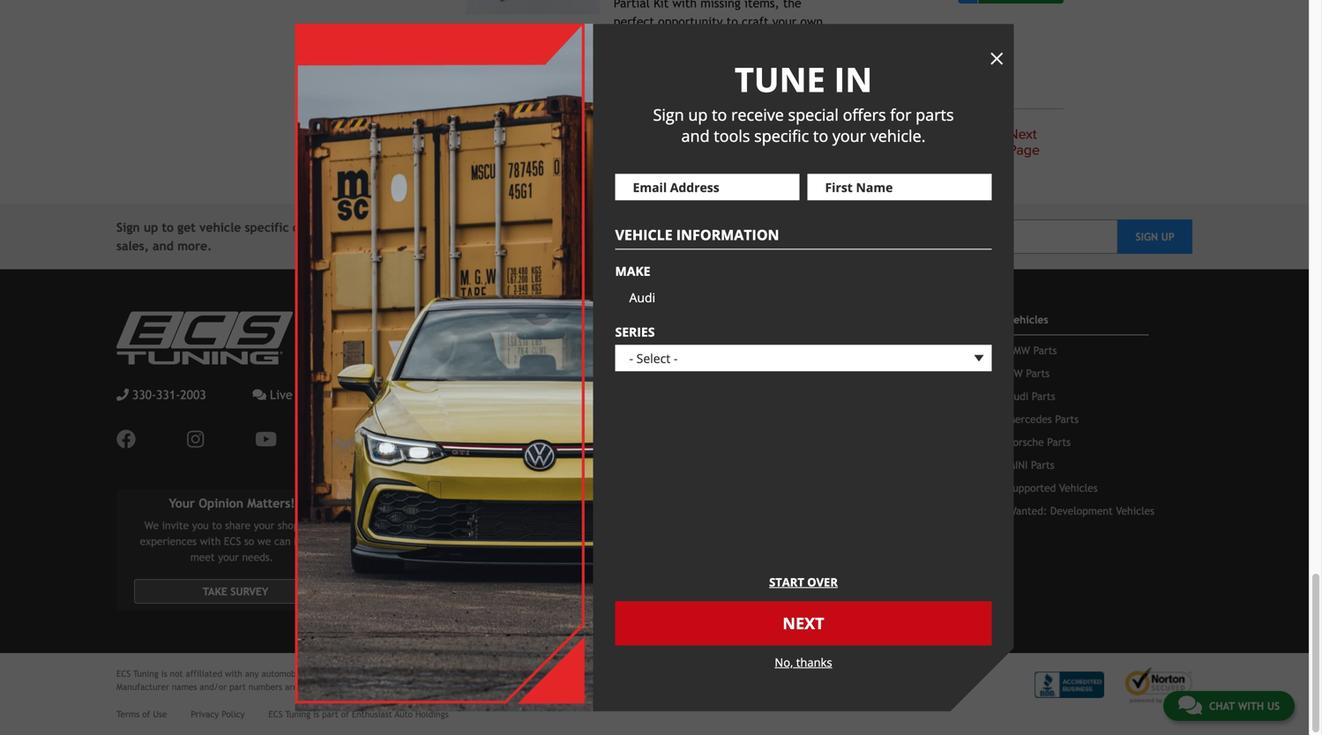 Task type: describe. For each thing, give the bounding box(es) containing it.
330-331-2003 link
[[116, 386, 206, 404]]

shipping policy
[[802, 344, 872, 357]]

privacy
[[191, 710, 219, 720]]

ecs inside the we invite you to share your shopping experiences with ecs so we can better meet your needs.
[[224, 536, 241, 548]]

chat with us link
[[1163, 692, 1295, 722]]

vehicle information
[[615, 225, 779, 244]]

no, thanks
[[775, 655, 832, 671]]

take survey link
[[134, 580, 330, 604]]

wanted: development vehicles link
[[1008, 505, 1155, 517]]

ecs tuning is not affiliated with any automobile manufacturers. manufacturer names and/or part numbers are used only for identification purposes.
[[116, 669, 449, 693]]

with inside the we invite you to share your shopping experiences with ecs so we can better meet your needs.
[[200, 536, 221, 548]]

tune in sign up to receive special offers for parts and tools specific to your vehicle.
[[653, 56, 954, 147]]

about us
[[390, 344, 432, 357]]

sign for sign in / create account
[[596, 344, 615, 357]]

mini parts link
[[1008, 459, 1055, 471]]

vw parts
[[1008, 367, 1050, 380]]

experiences
[[140, 536, 197, 548]]

privacy policy link
[[191, 708, 245, 722]]

porsche parts
[[1008, 436, 1071, 448]]

methods
[[846, 367, 885, 380]]

part inside ecs tuning is not affiliated with any automobile manufacturers. manufacturer names and/or part numbers are used only for identification purposes.
[[229, 682, 246, 693]]

contact us
[[390, 390, 441, 403]]

shopping
[[278, 520, 319, 532]]

my for my cart
[[596, 390, 609, 403]]

your right the meet
[[218, 551, 239, 564]]

next button
[[615, 602, 992, 646]]

so
[[244, 536, 254, 548]]

specific inside sign up to get vehicle specific content, sales, and more.
[[245, 220, 289, 235]]

careers link
[[390, 367, 426, 380]]

porsche
[[1008, 436, 1044, 448]]

is for part
[[313, 710, 319, 720]]

sign inside tune in sign up to receive special offers for parts and tools specific to your vehicle.
[[653, 104, 684, 125]]

specific inside tune in sign up to receive special offers for parts and tools specific to your vehicle.
[[754, 125, 809, 147]]

sign for sign up to get vehicle specific content, sales, and more.
[[116, 220, 140, 235]]

my orders
[[596, 436, 643, 448]]

mini parts
[[1008, 459, 1055, 471]]

affiliated
[[186, 669, 222, 679]]

you
[[192, 520, 209, 532]]

ecs for ecs tuning is not affiliated with any automobile manufacturers. manufacturer names and/or part numbers are used only for identification purposes.
[[116, 669, 131, 679]]

facebook logo image
[[116, 430, 136, 449]]

use
[[153, 710, 167, 720]]

manufacturers.
[[309, 669, 369, 679]]

content,
[[293, 220, 342, 235]]

contact
[[390, 390, 427, 403]]

in
[[834, 56, 872, 102]]

1 vertical spatial part
[[322, 710, 339, 720]]

sponsorships / partnerships
[[390, 459, 520, 471]]

partnerships
[[462, 459, 520, 471]]

a
[[430, 436, 436, 448]]

opportunity
[[658, 15, 723, 29]]

0 horizontal spatial account
[[612, 313, 652, 326]]

my for my vehicles
[[596, 413, 609, 426]]

my cart link
[[596, 390, 632, 403]]

numbers
[[249, 682, 282, 693]]

parts
[[916, 104, 954, 125]]

become
[[390, 436, 427, 448]]

vw
[[1008, 367, 1023, 380]]

ecs for ecs tuning is part of enthusiast auto holdings
[[269, 710, 283, 720]]

enthusiast auto holdings link
[[352, 708, 449, 722]]

take survey
[[203, 586, 268, 598]]

youtube logo image
[[255, 430, 277, 449]]

wanted: development vehicles
[[1008, 505, 1155, 517]]

tuning for not
[[133, 669, 159, 679]]

vehicle
[[199, 220, 241, 235]]

to inside sign up to get vehicle specific content, sales, and more.
[[162, 220, 174, 235]]

create
[[639, 344, 671, 357]]

your
[[169, 497, 195, 511]]

mercedes parts
[[1008, 413, 1079, 426]]

to inside the we invite you to share your shopping experiences with ecs so we can better meet your needs.
[[212, 520, 222, 532]]

we invite you to share your shopping experiences with ecs so we can better meet your needs.
[[140, 520, 324, 564]]

policy for privacy policy
[[222, 710, 245, 720]]

sales,
[[116, 239, 149, 253]]

330-
[[132, 388, 156, 402]]

2 of from the left
[[341, 710, 349, 720]]

terms of use
[[116, 710, 167, 720]]

terms
[[116, 710, 140, 720]]

my for my account
[[596, 313, 609, 326]]

0 vertical spatial /
[[630, 344, 636, 357]]

start over button
[[769, 566, 838, 599]]

vehicles up 'bmw parts' link
[[1008, 313, 1048, 326]]

of inside terms of use link
[[142, 710, 150, 720]]

your opinion matters!
[[169, 497, 295, 511]]

company
[[390, 313, 435, 326]]

start over
[[769, 574, 838, 590]]

1 horizontal spatial chat
[[1209, 700, 1235, 713]]

kit
[[654, 0, 669, 10]]

share
[[225, 520, 251, 532]]

0 horizontal spatial chat
[[296, 388, 322, 402]]

for inside ecs tuning is not affiliated with any automobile manufacturers. manufacturer names and/or part numbers are used only for identification purposes.
[[340, 682, 352, 693]]

sign up
[[1136, 231, 1175, 243]]

matters!
[[247, 497, 295, 511]]

and inside tune in sign up to receive special offers for parts and tools specific to your vehicle.
[[681, 125, 710, 147]]

us for contact us
[[430, 390, 441, 403]]

twitter logo image
[[328, 430, 347, 449]]

used
[[300, 682, 319, 693]]

in
[[618, 344, 627, 357]]

manufacturer
[[116, 682, 169, 693]]

my vehicles link
[[596, 413, 650, 426]]

4430769
[[732, 73, 764, 83]]

vehicles up orders
[[612, 413, 650, 426]]

shipping
[[802, 344, 842, 357]]

become a dealer
[[390, 436, 470, 448]]

330-331-2003
[[132, 388, 206, 402]]

parts for audi parts
[[1032, 390, 1055, 403]]

ecs tuning is part of enthusiast auto holdings
[[269, 710, 449, 720]]

invite
[[162, 520, 189, 532]]

parts for porsche parts
[[1047, 436, 1071, 448]]

take survey button
[[134, 580, 330, 604]]

survey
[[231, 586, 268, 598]]

lists
[[637, 367, 658, 380]]

tuning for part
[[285, 710, 311, 720]]

1 vertical spatial account
[[673, 344, 711, 357]]

and inside sign up to get vehicle specific content, sales, and more.
[[153, 239, 174, 253]]

supported vehicles link
[[1008, 482, 1098, 494]]

live chat
[[270, 388, 322, 402]]

own
[[800, 15, 823, 29]]

payment
[[802, 367, 842, 380]]

receive
[[731, 104, 784, 125]]



Task type: vqa. For each thing, say whether or not it's contained in the screenshot.
In
yes



Task type: locate. For each thing, give the bounding box(es) containing it.
tune
[[735, 56, 825, 102]]

blog
[[410, 413, 430, 426]]

us for about us
[[421, 344, 432, 357]]

for inside tune in sign up to receive special offers for parts and tools specific to your vehicle.
[[890, 104, 912, 125]]

over
[[807, 574, 838, 590]]

1 horizontal spatial policy
[[845, 344, 872, 357]]

2 vertical spatial us
[[1267, 700, 1280, 713]]

policy inside 'link'
[[222, 710, 245, 720]]

up for sign up
[[1161, 231, 1175, 243]]

payment methods link
[[802, 367, 885, 380]]

needs.
[[242, 551, 273, 564]]

sign for sign up
[[1136, 231, 1158, 243]]

your inside partial kit with missing items, the perfect opportunity to craft your own custom exhaust with milltek parts!
[[772, 15, 797, 29]]

information
[[676, 225, 779, 244]]

parts up porsche parts
[[1055, 413, 1079, 426]]

0 horizontal spatial specific
[[245, 220, 289, 235]]

1 horizontal spatial part
[[322, 710, 339, 720]]

/ down dealer
[[453, 459, 458, 471]]

and right sales,
[[153, 239, 174, 253]]

mini
[[1008, 459, 1028, 471]]

1 vertical spatial for
[[340, 682, 352, 693]]

my left orders
[[596, 436, 609, 448]]

0 vertical spatial account
[[612, 313, 652, 326]]

and/or
[[200, 682, 227, 693]]

policy up methods
[[845, 344, 872, 357]]

ecs for ecs blog
[[390, 413, 407, 426]]

part
[[229, 682, 246, 693], [322, 710, 339, 720]]

my account
[[596, 313, 652, 326]]

1 vertical spatial specific
[[245, 220, 289, 235]]

up
[[688, 104, 708, 125], [144, 220, 158, 235], [1161, 231, 1175, 243]]

1 horizontal spatial account
[[673, 344, 711, 357]]

with inside ecs tuning is not affiliated with any automobile manufacturers. manufacturer names and/or part numbers are used only for identification purposes.
[[225, 669, 242, 679]]

vehicles
[[1008, 313, 1048, 326], [612, 413, 650, 426], [1059, 482, 1098, 494], [1116, 505, 1155, 517]]

0 horizontal spatial is
[[161, 669, 167, 679]]

more.
[[177, 239, 212, 253]]

tuning up "manufacturer"
[[133, 669, 159, 679]]

my for my wish lists
[[596, 367, 609, 380]]

parts!
[[773, 33, 805, 47]]

custom
[[614, 33, 653, 47]]

policy
[[845, 344, 872, 357], [222, 710, 245, 720]]

close image
[[991, 53, 1003, 65]]

part down any
[[229, 682, 246, 693]]

2 horizontal spatial up
[[1161, 231, 1175, 243]]

ecs up "manufacturer"
[[116, 669, 131, 679]]

parts for mini parts
[[1031, 459, 1055, 471]]

vw parts link
[[1008, 367, 1050, 380]]

ecs blog
[[390, 413, 430, 426]]

milltek
[[732, 33, 769, 47]]

ecs down numbers
[[269, 710, 283, 720]]

ecs blog link
[[390, 413, 430, 426]]

tuning
[[133, 669, 159, 679], [285, 710, 311, 720]]

1 vertical spatial /
[[453, 459, 458, 471]]

development
[[1050, 505, 1113, 517]]

your down the
[[772, 15, 797, 29]]

auto
[[395, 710, 413, 720]]

about us link
[[390, 344, 432, 357]]

5 my from the top
[[596, 436, 609, 448]]

your inside tune in sign up to receive special offers for parts and tools specific to your vehicle.
[[833, 125, 866, 147]]

your up we
[[254, 520, 275, 532]]

specific right tools
[[754, 125, 809, 147]]

1 vertical spatial policy
[[222, 710, 245, 720]]

account up in
[[612, 313, 652, 326]]

specific
[[754, 125, 809, 147], [245, 220, 289, 235]]

0 horizontal spatial and
[[153, 239, 174, 253]]

my cart
[[596, 390, 632, 403]]

up inside sign up to get vehicle specific content, sales, and more.
[[144, 220, 158, 235]]

and left tools
[[681, 125, 710, 147]]

1 horizontal spatial /
[[630, 344, 636, 357]]

1 horizontal spatial up
[[688, 104, 708, 125]]

1 horizontal spatial tuning
[[285, 710, 311, 720]]

chat
[[296, 388, 322, 402], [1209, 700, 1235, 713]]

not
[[170, 669, 183, 679]]

0 horizontal spatial part
[[229, 682, 246, 693]]

parts up mercedes parts
[[1032, 390, 1055, 403]]

account right create
[[673, 344, 711, 357]]

0 horizontal spatial policy
[[222, 710, 245, 720]]

wish
[[612, 367, 634, 380]]

bmw
[[1008, 344, 1030, 357]]

of left enthusiast at the bottom left of the page
[[341, 710, 349, 720]]

my left series
[[596, 313, 609, 326]]

my down my cart
[[596, 413, 609, 426]]

up inside tune in sign up to receive special offers for parts and tools specific to your vehicle.
[[688, 104, 708, 125]]

perfect
[[614, 15, 654, 29]]

offers
[[843, 104, 886, 125]]

parts right the vw on the right
[[1026, 367, 1050, 380]]

page
[[1008, 142, 1040, 159]]

None email field
[[615, 174, 800, 200]]

0 horizontal spatial tuning
[[133, 669, 159, 679]]

0 vertical spatial is
[[161, 669, 167, 679]]

porsche parts link
[[1008, 436, 1071, 448]]

0 horizontal spatial /
[[453, 459, 458, 471]]

0 vertical spatial for
[[890, 104, 912, 125]]

about
[[390, 344, 418, 357]]

opinion
[[199, 497, 243, 511]]

1 horizontal spatial for
[[890, 104, 912, 125]]

ecs inside ecs tuning is not affiliated with any automobile manufacturers. manufacturer names and/or part numbers are used only for identification purposes.
[[116, 669, 131, 679]]

2 my from the top
[[596, 367, 609, 380]]

no,
[[775, 655, 793, 671]]

1 horizontal spatial specific
[[754, 125, 809, 147]]

to left receive
[[712, 104, 727, 125]]

to left get
[[162, 220, 174, 235]]

privacy policy
[[191, 710, 245, 720]]

my orders link
[[596, 436, 643, 448]]

to right you on the left of the page
[[212, 520, 222, 532]]

1 vertical spatial is
[[313, 710, 319, 720]]

comments image
[[253, 389, 266, 401]]

ecs tuning image
[[116, 312, 293, 365]]

1 horizontal spatial and
[[681, 125, 710, 147]]

tuning down are at the left
[[285, 710, 311, 720]]

to
[[727, 15, 738, 29], [712, 104, 727, 125], [813, 125, 828, 147], [162, 220, 174, 235], [212, 520, 222, 532]]

partial kit with missing items, the perfect opportunity to craft your own custom exhaust with milltek parts!
[[614, 0, 823, 47]]

can
[[274, 536, 291, 548]]

take
[[203, 586, 227, 598]]

cart
[[612, 390, 632, 403]]

vehicles up wanted: development vehicles link on the bottom
[[1059, 482, 1098, 494]]

0 vertical spatial policy
[[845, 344, 872, 357]]

for left parts
[[890, 104, 912, 125]]

audi parts
[[1008, 390, 1055, 403]]

to inside partial kit with missing items, the perfect opportunity to craft your own custom exhaust with milltek parts!
[[727, 15, 738, 29]]

1 my from the top
[[596, 313, 609, 326]]

sign up button
[[1118, 220, 1193, 254]]

for down manufacturers.
[[340, 682, 352, 693]]

0 horizontal spatial of
[[142, 710, 150, 720]]

for
[[890, 104, 912, 125], [340, 682, 352, 693]]

sign inside button
[[1136, 231, 1158, 243]]

vehicle
[[615, 225, 673, 244]]

0 vertical spatial us
[[421, 344, 432, 357]]

instagram logo image
[[187, 430, 204, 449]]

mfg#: ssxau409sd
[[782, 73, 856, 83]]

0 horizontal spatial up
[[144, 220, 158, 235]]

/ right in
[[630, 344, 636, 357]]

part down only
[[322, 710, 339, 720]]

phone image
[[116, 389, 129, 401]]

0 vertical spatial chat
[[296, 388, 322, 402]]

vehicle.
[[870, 125, 926, 147]]

is left 'not'
[[161, 669, 167, 679]]

1 vertical spatial us
[[430, 390, 441, 403]]

3 my from the top
[[596, 390, 609, 403]]

to down missing
[[727, 15, 738, 29]]

policy right the 'privacy'
[[222, 710, 245, 720]]

we
[[257, 536, 271, 548]]

es#4430769 - ssxau409sd - milltek sport cat-back exhaust system - non-resonated *scratch and dent* - partial kit with missing items, the perfect opportunity to craft your own custom exhaust with milltek parts! - scratch & dent - audi image
[[466, 0, 600, 14]]

only
[[321, 682, 338, 693]]

is down used on the bottom of the page
[[313, 710, 319, 720]]

1 vertical spatial and
[[153, 239, 174, 253]]

my left the cart
[[596, 390, 609, 403]]

mfg#:
[[782, 73, 805, 83]]

parts down porsche parts
[[1031, 459, 1055, 471]]

my
[[596, 313, 609, 326], [596, 367, 609, 380], [596, 390, 609, 403], [596, 413, 609, 426], [596, 436, 609, 448]]

parts down the mercedes parts link
[[1047, 436, 1071, 448]]

is for not
[[161, 669, 167, 679]]

your left vehicle.
[[833, 125, 866, 147]]

automobile
[[261, 669, 306, 679]]

1 of from the left
[[142, 710, 150, 720]]

1 horizontal spatial of
[[341, 710, 349, 720]]

sign up to get vehicle specific content, sales, and more.
[[116, 220, 342, 253]]

of
[[142, 710, 150, 720], [341, 710, 349, 720]]

1 horizontal spatial is
[[313, 710, 319, 720]]

4 my from the top
[[596, 413, 609, 426]]

1 vertical spatial chat
[[1209, 700, 1235, 713]]

parts for bmw parts
[[1033, 344, 1057, 357]]

parts right bmw
[[1033, 344, 1057, 357]]

of left "use"
[[142, 710, 150, 720]]

up for sign up to get vehicle specific content, sales, and more.
[[144, 220, 158, 235]]

my left wish
[[596, 367, 609, 380]]

specific right vehicle
[[245, 220, 289, 235]]

series
[[615, 323, 655, 340]]

policy for shipping policy
[[845, 344, 872, 357]]

is
[[161, 669, 167, 679], [313, 710, 319, 720]]

make
[[615, 263, 651, 279]]

parts for mercedes parts
[[1055, 413, 1079, 426]]

sign
[[653, 104, 684, 125], [116, 220, 140, 235], [1136, 231, 1158, 243], [596, 344, 615, 357]]

up inside button
[[1161, 231, 1175, 243]]

sign inside sign up to get vehicle specific content, sales, and more.
[[116, 220, 140, 235]]

the
[[783, 0, 802, 10]]

become a dealer link
[[390, 436, 470, 448]]

sign in / create account
[[596, 344, 711, 357]]

my for my orders
[[596, 436, 609, 448]]

0 horizontal spatial for
[[340, 682, 352, 693]]

supported vehicles
[[1008, 482, 1098, 494]]

0 vertical spatial tuning
[[133, 669, 159, 679]]

0 vertical spatial part
[[229, 682, 246, 693]]

1 vertical spatial tuning
[[285, 710, 311, 720]]

Email email field
[[392, 220, 1118, 254]]

my wish lists
[[596, 367, 658, 380]]

supported
[[1008, 482, 1056, 494]]

vehicles right the development
[[1116, 505, 1155, 517]]

0 vertical spatial specific
[[754, 125, 809, 147]]

tuning inside ecs tuning is not affiliated with any automobile manufacturers. manufacturer names and/or part numbers are used only for identification purposes.
[[133, 669, 159, 679]]

bmw parts
[[1008, 344, 1057, 357]]

holdings
[[415, 710, 449, 720]]

get
[[177, 220, 196, 235]]

next
[[783, 613, 824, 634]]

to left offers
[[813, 125, 828, 147]]

None text field
[[808, 174, 992, 200]]

parts for vw parts
[[1026, 367, 1050, 380]]

ecs left so
[[224, 536, 241, 548]]

is inside ecs tuning is not affiliated with any automobile manufacturers. manufacturer names and/or part numbers are used only for identification purposes.
[[161, 669, 167, 679]]

0 vertical spatial and
[[681, 125, 710, 147]]

account
[[612, 313, 652, 326], [673, 344, 711, 357]]

bmw parts link
[[1008, 344, 1057, 357]]

ecs
[[390, 413, 407, 426], [224, 536, 241, 548], [116, 669, 131, 679], [269, 710, 283, 720]]

ecs left blog
[[390, 413, 407, 426]]

live chat link
[[253, 386, 347, 404]]



